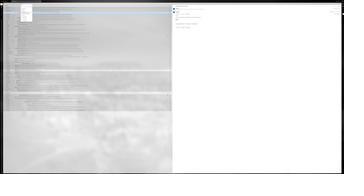 Task type: describe. For each thing, give the bounding box(es) containing it.
up up away!
[[81, 56, 81, 57]]

tara, left the can
[[40, 131, 42, 132]]

1 bad from the left
[[32, 79, 33, 80]]

hi! - hi tara, how are you doing? best, anna
[[34, 125, 49, 126]]

confluence up beyond
[[38, 39, 42, 40]]

0 horizontal spatial movie
[[20, 75, 22, 76]]

was right life in the bottom of the page
[[66, 96, 68, 97]]

all inside everything else tab panel
[[59, 127, 60, 128]]

0500 inside the important tab panel
[[66, 71, 68, 72]]

1 people's from the left
[[30, 107, 32, 108]]

dewdrop dazzle link
[[3, 86, 9, 87]]

1 horizontal spatial today.
[[66, 127, 68, 128]]

fwd: coffee break? - my email deleted this for the same reason it deletes all emails. it didn't seem important. on wed, oct 4, 2023 at 8:26 am bjord umlaut <sicritbjordd@gmail.com> wrote: seems to me we've
[[27, 9, 97, 10]]

club
[[30, 88, 32, 89]]

umlaut for re: gorge of the jungle - we come from a dark abyss, we end in a dark abyss, and we call the luminous interval life. nikos kazantzakis on mon, sep 11, 2023 at 10:24 am james peterson <ja
[[10, 18, 12, 19]]

2 gardens from the left
[[36, 32, 39, 33]]

[127.0.0.1] inside the important tab panel
[[77, 71, 81, 72]]

confluence up ella.
[[64, 58, 68, 59]]

fall 2023 for hello noah, have you heard of any great books lately? i heard one just the other day. he told me his name was sam. i can introduce you if you like! thanks, terry
[[31, 135, 34, 136]]

harmony meadow inside navigation
[[3, 154, 9, 155]]

2 vertical spatial or
[[36, 103, 37, 103]]

a left page?!
[[29, 54, 30, 55]]

glimmer for glimmer giggles
[[3, 132, 6, 133]]

day. inside the important tab panel
[[76, 49, 78, 50]]

for left you.
[[61, 58, 62, 59]]

1 look from the left
[[41, 62, 42, 63]]

1 vertical spatial errors
[[83, 109, 85, 110]]

sales right visualize
[[75, 37, 77, 38]]

finish inside row
[[34, 66, 36, 67]]

of right the stage
[[68, 47, 69, 48]]

see right 8pm.
[[48, 90, 49, 91]]

1 vertical spatial haven
[[3, 156, 6, 156]]

1 tim burton from the top
[[8, 127, 12, 128]]

2 anna medina from the top
[[8, 129, 12, 130]]

again
[[5, 167, 7, 168]]

2 horizontal spatial started
[[35, 56, 38, 57]]

0 horizontal spatial need
[[43, 83, 45, 84]]

october inside the important tab panel
[[60, 11, 63, 12]]

the left 'lesser'
[[35, 24, 36, 25]]

it down end
[[47, 20, 48, 21]]

0 horizontal spatial will
[[37, 90, 38, 91]]

delight inside row
[[22, 71, 25, 72]]

1 vertical spatial 29
[[42, 123, 43, 124]]

1 whiteboards from the left
[[28, 30, 32, 31]]

upcoming
[[57, 98, 60, 99]]

moonbeam
[[5, 66, 9, 66]]

aurora up enchanted
[[5, 96, 7, 97]]

1 try from the left
[[22, 30, 24, 31]]

seattle
[[95, 111, 97, 112]]

0 vertical spatial use
[[32, 28, 33, 29]]

1 lazy from the left
[[34, 127, 35, 128]]

haven inside everything else tab panel
[[34, 133, 36, 134]]

team down call
[[25, 26, 27, 27]]

aurora breeze inside navigation
[[3, 33, 8, 34]]

harmony meadow inside the important tab panel
[[28, 71, 33, 72]]

jaevin , me 3
[[8, 45, 12, 46]]

tim down 'giggles'
[[8, 133, 9, 134]]

dessert link
[[3, 83, 6, 83]]

you up salesforce.
[[77, 60, 78, 61]]

2 eggo from the left
[[50, 131, 51, 132]]

tue, inside the important tab panel
[[51, 24, 52, 25]]

dewdrop for dewdrop "link"
[[3, 84, 6, 85]]

2 in- from the left
[[97, 41, 98, 42]]

cherish for enigma
[[6, 101, 9, 102]]

blissful for blissful tranquil
[[3, 49, 6, 50]]

umlaut up peters
[[10, 96, 12, 97]]

sports authority for fwd: coffee break?
[[22, 9, 27, 10]]

up for fwd: coffee break? - my email deleted this for the same reason it deletes all emails. it didn't seem important. on wed, oct 4, 2023 at 8:26 am bjord umlaut <sicritbjordd@gmail.com> wrote: seems to me we've
[[21, 9, 21, 10]]

business
[[37, 37, 40, 38]]

and left she's
[[36, 92, 37, 93]]

updates get started on something amazing - get started on something amazing atlassian unleash your team's potential hi tara, congratulations! tara-confluence.atlassian.net is all set up and ready to go! we can't wait to see what you can
[[19, 56, 99, 57]]

2 choosing from the left
[[45, 24, 48, 25]]

0 horizontal spatial google
[[8, 94, 10, 95]]

glisten for 'glisten' link
[[3, 135, 6, 136]]

in up 'the depth of self-delusion - hey tara, i could be foreign forever to your otherland i could be foreign forevermore to your promiseland one life was great, but another… no, i don't want to live on the edge i won't follow'
[[51, 94, 51, 95]]

2 track from the left
[[94, 47, 96, 48]]

up for re: gorge of the jungle - we come from a dark abyss, we end in a dark abyss, and we call the luminous interval life. nikos kazantzakis on mon, sep 11, 2023 at 10:24 am james peterson <ja
[[21, 18, 21, 18]]

<tarashultz49@gmail.com> inside the important tab panel
[[64, 22, 73, 23]]

0 horizontal spatial joyful
[[3, 159, 5, 160]]

—
[[44, 39, 45, 40]]

how
[[38, 125, 40, 126]]

call
[[56, 18, 58, 19]]

harmony bliss link
[[3, 150, 8, 151]]

2 me , mail 2 from the top
[[8, 109, 11, 110]]

2 horizontal spatial all
[[78, 56, 79, 57]]

1 helping from the left
[[48, 47, 51, 48]]

important inside navigation
[[3, 13, 7, 14]]

2 horizontal spatial time
[[46, 30, 47, 31]]

1 amazing from the left
[[30, 56, 33, 57]]

1 vertical spatial or
[[90, 24, 91, 25]]

maria williams
[[220, 14, 225, 15]]

eerew link
[[3, 93, 5, 94]]

0 vertical spatial better
[[38, 26, 40, 27]]

warehouse
[[11, 66, 15, 67]]

sean right noah
[[12, 111, 13, 112]]

kendall, inside the important tab panel
[[32, 98, 34, 99]]

terry for fwd: coffee break? - my email deleted this for the same reason it deletes all emails. it didn't seem important. on wed, oct 4, 2023 at 8:26 am bjord umlaut <sicritbjordd@gmail.com> wrote: seems to me we've
[[10, 9, 12, 10]]

miller for office
[[11, 83, 12, 84]]

best, up updates security alert - a new sign-in on mac tarashultz49@gmail.com we noticed a new sign-in to your google account on a mac device. if this was you, you don't need to do anything. if not, we'll help you secure your
[[53, 90, 54, 91]]

2 tim burton from the top
[[8, 133, 12, 134]]

follow for food for thought - whoever fights monsters should see to it that in the process he does not become a monster. and if you gaze long enough into an abyss, the abyss will gaze back i
[[19, 20, 21, 21]]

2 power from the left
[[81, 47, 84, 48]]

0 horizontal spatial hey,
[[21, 86, 23, 86]]

3 whiteboards from the left
[[100, 30, 104, 31]]

we right go!
[[87, 56, 88, 57]]

their
[[89, 107, 91, 108]]

fwd: for fwd: noise level - proposed times select the time you want to meet mountain daylight time thu, october 59am – 11amlark, the bird known to be a compartmental disaster by the fda, h
[[27, 11, 29, 12]]

12:01:48
[[39, 121, 41, 121]]

data for hello noah, have you heard of any great books lately? i heard one just the other day. he told me his name was sam. i can introduce you if you like! thanks, terry
[[26, 135, 27, 136]]

updates see franny's and other people's connections, experience, and more - see franny's and other people's connections, experience, and more linkedin tara schultz you have 2 new connections check out their profiles and start a conversation franny wald chief human
[[19, 107, 110, 108]]

the up 'my'
[[44, 13, 45, 14]]

aug left 15, on the top of page
[[52, 24, 54, 25]]

and right the cash
[[38, 41, 40, 42]]

quick up https://connect-
[[82, 62, 83, 63]]

1 month. from the left
[[74, 98, 77, 99]]

0 horizontal spatial still
[[32, 88, 33, 89]]

1 horizontal spatial out
[[88, 107, 89, 108]]

lullaby inside the important tab panel
[[36, 71, 38, 72]]

sales up upgraded
[[43, 47, 45, 48]]

your deliciously ella account has been created! - welcome to deliciously ella hi tarashultz49, thanks for creating an account on deliciously ella. your username is tarashultz49. you can access your account area to view orders, change your password,
[[18, 60, 102, 61]]

1 daily from the left
[[28, 49, 30, 50]]

and up tarashultz49-
[[100, 62, 102, 63]]

2 pipeline from the left
[[92, 41, 95, 42]]

lost item
[[3, 171, 7, 172]]

salesforce for welcome
[[8, 62, 11, 63]]

39 row from the top
[[4, 89, 215, 91]]

up left the anytime
[[56, 15, 57, 16]]

0 vertical spatial 29
[[34, 121, 35, 121]]

alone
[[42, 39, 44, 40]]

abyss
[[81, 20, 83, 21]]

1 vertical spatial account
[[57, 94, 59, 95]]

tara schultz
[[220, 10, 224, 11]]

0 horizontal spatial verify
[[22, 52, 24, 52]]

crystalline radiant link
[[3, 69, 10, 70]]

on inside everything else tab panel
[[57, 138, 58, 138]]

today. inside the important tab panel
[[35, 83, 37, 84]]

0 horizontal spatial today
[[49, 26, 51, 27]]

1 horizontal spatial that
[[52, 58, 54, 59]]

0 vertical spatial jubilee
[[6, 133, 9, 134]]

aug left 8,
[[59, 138, 61, 138]]

2 ella from the left
[[43, 60, 44, 61]]

blissful for blissful serene
[[3, 47, 6, 48]]

eggo waffles
[[34, 131, 39, 132]]

quickly
[[68, 37, 70, 38]]

🎨 image
[[37, 30, 38, 31]]

confluence down 'lesser'
[[34, 26, 38, 27]]

can inside everything else tab panel
[[78, 135, 80, 136]]

updates for tara, your password was successfully reset
[[19, 113, 21, 114]]

a left conversation
[[97, 107, 97, 108]]

1 horizontal spatial ideas
[[50, 30, 52, 31]]

the left the 'abyss'
[[80, 20, 81, 21]]

1 horizontal spatial let
[[95, 98, 96, 99]]

2 horizontal spatial below
[[89, 58, 91, 59]]

harmony up haven link
[[3, 154, 6, 155]]

0 vertical spatial should
[[43, 20, 45, 21]]

boop
[[28, 45, 30, 46]]

46 row from the top
[[4, 104, 215, 106]]

account.
[[59, 64, 62, 65]]

jubilant for jubilant velvet
[[3, 162, 6, 163]]

the down sometime!
[[50, 35, 51, 35]]

sports authority for halloween watching movie month!
[[22, 13, 27, 14]]

one
[[64, 96, 65, 97]]

atlassian down - create and organize work in a whole new way ‌ ‌ ‌ ‌ ‌ ‌ ‌ ‌ ‌ ‌ ‌ ‌ ‌ ‌ ‌ ‌ ‌ ‌ ‌ ‌ ‌ ‌ ‌ ‌ ‌ ‌ ‌ ‌ ‌ ‌ ‌ ‌ ‌ ‌ ‌ ‌ ‌ ‌ ‌ ‌ ‌ ‌ ‌ ‌ ‌ ‌ ‌ ‌ ‌ ‌ ‌ ‌ ‌ ‌ ‌ ‌ ‌ ‌ ‌ ‌ ‌ ‌ ‌ ‌ ‌ ‌ ‌ ‌ ‌ ‌ ‌ ‌ ‌ ‌ ‌ ‌ ‌ ‌ ‌
[[46, 56, 49, 57]]

kendall, inside everything else tab panel
[[34, 118, 36, 119]]

whispers for enigma whispers
[[6, 105, 9, 106]]

anna up 'giggles'
[[8, 129, 10, 130]]

ideas for there are no bad suggestions... - just bad ideas
[[42, 79, 44, 80]]

34 row from the top
[[4, 79, 215, 81]]

the right about
[[55, 98, 56, 99]]

select
[[39, 11, 41, 12]]

1 vertical spatial hey,
[[24, 88, 25, 89]]

1 horizontal spatial one
[[75, 133, 77, 134]]

2 customer from the left
[[96, 47, 99, 48]]

1 vertical spatial sep
[[59, 71, 61, 72]]

code left the within
[[71, 69, 72, 69]]

1 eggo from the left
[[34, 131, 36, 132]]

hello inside everything else tab panel
[[39, 135, 41, 136]]

1 through from the left
[[62, 41, 65, 42]]

2 helpful from the left
[[110, 41, 112, 42]]

'c'.
[[40, 103, 41, 103]]

here
[[33, 49, 34, 50]]

0 vertical spatial joyful
[[6, 137, 8, 138]]

1 horizontal spatial google
[[54, 94, 56, 95]]

0 vertical spatial do
[[80, 24, 81, 25]]

fall for me
[[31, 138, 32, 138]]

4 mail from the top
[[9, 123, 11, 124]]

1 vertical spatial afternoon,
[[41, 133, 45, 134]]

account up the organize in the left of the page
[[39, 52, 42, 52]]

verify left account.
[[55, 64, 57, 65]]

main menu image
[[1, 1, 3, 2]]

0 vertical spatial aurora bubbles
[[28, 22, 34, 23]]

follow up for re: gorge of the jungle - we come from a dark abyss, we end in a dark abyss, and we call the luminous interval life. nikos kazantzakis on mon, sep 11, 2023 at 10:24 am james peterson <ja
[[19, 18, 21, 18]]

the down no
[[31, 81, 32, 82]]

i right edge
[[87, 96, 87, 97]]

gmail image
[[3, 1, 9, 3]]

addresses up conversation.
[[73, 109, 76, 110]]

glimmer for the glimmer link
[[3, 130, 6, 131]]

constantly
[[28, 24, 32, 25]]

2 dark from the left
[[50, 18, 51, 19]]

oldest
[[79, 133, 81, 134]]

1 tours from the left
[[54, 41, 56, 42]]

dreamy for dreamy link
[[3, 89, 6, 90]]

row containing deliciously ella
[[4, 59, 215, 62]]

1 horizontal spatial do
[[70, 127, 71, 128]]

are inside everything else tab panel
[[40, 125, 41, 126]]

known for bird
[[72, 11, 74, 12]]

row containing james peterson
[[4, 91, 215, 93]]

them
[[47, 26, 49, 27]]

1 track from the left
[[52, 47, 54, 48]]

dreamy breeze link
[[3, 91, 9, 92]]

add to tasks image
[[20, 4, 21, 5]]

sean down the 'jungle swim - the original message was received at wed, 30 aug 2023 05:00:30 -0700 (pdt) from ma-mailsvcp-mta-lapp04.corp.apple.com ----- the following addresses had permanent fatal errors ----- ball@apple.com -----'
[[55, 111, 57, 112]]

i left close
[[50, 138, 51, 138]]

the left 'terran'
[[20, 73, 21, 74]]

55 row from the top
[[4, 126, 215, 128]]

bjord inside everything else tab panel
[[9, 138, 11, 138]]

code down did
[[23, 69, 25, 69]]

important inside button
[[6, 7, 10, 8]]

mateo roberts inside the important tab panel
[[8, 103, 13, 103]]

2 vertical spatial need
[[74, 94, 76, 95]]

jeremy miller for basketball game
[[8, 90, 12, 91]]

58 row from the top
[[4, 133, 215, 135]]

honor
[[44, 127, 46, 128]]

way inside everything else tab panel
[[56, 131, 58, 132]]

friedrich
[[66, 13, 69, 14]]

attachments to review inside navigation
[[3, 28, 11, 29]]

pick inside the important tab panel
[[54, 15, 55, 16]]

it inside everything else tab panel
[[75, 133, 75, 134]]

1 mac from the left
[[33, 94, 34, 95]]

aurora solace link
[[3, 37, 8, 38]]

2 through from the left
[[107, 41, 110, 42]]

1 vertical spatial review
[[9, 28, 11, 29]]

glisten for glisten joyful
[[3, 137, 6, 138]]

1 app from the left
[[53, 41, 54, 42]]

17 row from the top
[[4, 42, 215, 45]]

0 vertical spatial my
[[35, 9, 36, 10]]

tara, up add
[[26, 103, 27, 103]]

team up upgraded
[[45, 47, 47, 48]]

check inside row
[[85, 107, 87, 108]]

jeremy miller for talent show
[[8, 81, 12, 82]]

0 horizontal spatial long
[[30, 92, 32, 93]]

2 medina from the top
[[10, 129, 12, 130]]

2 daily from the left
[[46, 49, 48, 50]]

jacob up 'aurora bubbles' link on the top left
[[8, 32, 10, 33]]

1 vertical spatial been
[[82, 49, 84, 50]]

13 row from the top
[[4, 34, 215, 36]]

timothy
[[80, 127, 83, 128]]

winter for winter 2023 climbing gear
[[19, 16, 21, 16]]

see up benjamin
[[45, 20, 46, 21]]

updates for tara schultz, your daily digest is here
[[19, 49, 21, 50]]

compartmental
[[77, 11, 82, 12]]

up for there are no bad suggestions... - just bad ideas
[[21, 79, 21, 80]]

0 horizontal spatial help
[[57, 41, 59, 42]]

scheduled link
[[3, 17, 7, 17]]

2 mail from the top
[[9, 109, 11, 110]]

what inside everything else tab panel
[[68, 127, 70, 128]]

15 row from the top
[[4, 38, 215, 40]]

winter for winter 2023
[[28, 10, 31, 11]]

follow up for food for thought - whoever fights monsters should see to it that in the process he does not become a monster. and if you gaze long enough into an abyss, the abyss will gaze back i
[[19, 20, 21, 21]]

19 row from the top
[[4, 47, 215, 49]]

1 horizontal spatial see
[[32, 111, 33, 112]]

1 horizontal spatial below
[[52, 64, 54, 65]]

authority for food for thought - whoever fights monsters should see to it that in the process he does not become a monster. and if you gaze long enough into an abyss, the abyss will gaze back i
[[24, 20, 27, 21]]

morning, for today
[[25, 81, 28, 82]]

2 horizontal spatial verify
[[62, 64, 64, 65]]

1 horizontal spatial movie
[[30, 75, 32, 76]]

1 national from the left
[[31, 127, 34, 128]]

row containing noah
[[4, 110, 215, 113]]

have inside the important tab panel
[[27, 32, 29, 33]]

advanced search options image
[[49, 1, 51, 3]]

alert inside navigation
[[3, 25, 6, 26]]

great,
[[68, 96, 70, 97]]

1 vertical spatial hope
[[45, 90, 47, 91]]

sales up having
[[71, 47, 73, 48]]

tim inside the important tab panel
[[10, 111, 11, 112]]

euphoria glimmer
[[3, 111, 9, 112]]

30 row from the top
[[4, 70, 215, 72]]

start
[[22, 43, 23, 44]]

0 horizontal spatial peterson
[[10, 92, 13, 93]]

tim right garbage
[[8, 127, 9, 128]]

office supplies - hi, i'm ordering office supplies today. let me know if you need anything. best, jeremy
[[18, 83, 53, 84]]

1 vertical spatial do
[[23, 86, 24, 86]]

1 horizontal spatial like
[[60, 73, 62, 74]]

views
[[27, 37, 29, 38]]

starlit
[[34, 129, 36, 130]]

2 nhs from the left
[[30, 69, 32, 69]]

1 vertical spatial an
[[56, 60, 57, 61]]

36 row from the top
[[4, 83, 215, 85]]

as right early
[[64, 133, 65, 134]]

promotions optimize your sales process from lead to cash and beyond - manage your pipeline with in-app tours to help guide you through helpful features like the homepage and opportunity management. manage your pipeline with in-app tours to help guide you through helpful
[[19, 41, 112, 42]]

0 horizontal spatial september
[[31, 100, 34, 101]]

Label-as menu open text field
[[26, 7, 42, 9]]

promotions for learn
[[19, 47, 22, 48]]

🌟 image
[[71, 30, 72, 31]]

24 row from the top
[[4, 57, 215, 59]]

watching
[[31, 13, 34, 14]]

1 klo from the top
[[10, 75, 11, 76]]

delight harmony inside the important tab panel
[[22, 71, 27, 72]]

1 vertical spatial thanks,
[[46, 88, 49, 89]]

seems
[[91, 9, 93, 10]]

3 inside jaevin , me 3
[[12, 45, 12, 46]]

details
[[45, 28, 47, 29]]

pick inside everything else tab panel
[[45, 131, 46, 132]]

up for halloween watching movie month! - thoughts are the shadows of our feelings - always darker, emptier and simpler. friedrich nietzsche
[[21, 13, 21, 14]]

jubilant for jubilant link
[[3, 161, 6, 162]]

atlassian for accomplish
[[8, 35, 11, 35]]

glimmer link
[[3, 130, 6, 131]]

harmony glisten
[[3, 152, 9, 153]]

<fish@cat.com>
[[86, 123, 92, 124]]

10 row from the top
[[4, 28, 215, 30]]

2 gaze from the left
[[85, 20, 86, 21]]

60 row from the top
[[4, 137, 215, 139]]

food inside the important tab panel
[[27, 20, 29, 21]]

1 sign- from the left
[[29, 94, 31, 95]]

sister,
[[34, 92, 36, 93]]

grace for grace link
[[3, 142, 5, 143]]

some inside everything else tab panel
[[48, 131, 49, 132]]

florence,
[[102, 127, 105, 128]]

salesforce up the salesforce:
[[27, 62, 31, 63]]

1 franny's from the left
[[23, 107, 26, 108]]

noise
[[29, 11, 31, 12]]

8,
[[61, 138, 62, 138]]

euphoria for 'euphoria' link
[[3, 108, 6, 109]]

wrote: left what's in the top of the page
[[55, 73, 57, 74]]

break?
[[32, 9, 34, 10]]

search mail image
[[14, 1, 16, 3]]

drafts link
[[3, 18, 6, 19]]

ger for ger happy september! - hey tara, september is finally here! best, jacob
[[19, 100, 20, 101]]

if down "talent"
[[41, 83, 42, 84]]

is right the today
[[31, 81, 31, 82]]

a up monsters
[[41, 18, 42, 19]]

hey, inside everything else tab panel
[[44, 129, 46, 130]]

1 anna medina from the top
[[8, 125, 12, 126]]

demographic for hello noah, have you heard of any great books lately? i heard one just the other day. he told me his name was sam. i can introduce you if you like! thanks, terry
[[22, 135, 26, 136]]

drafts
[[3, 18, 6, 19]]

1 horizontal spatial started
[[29, 52, 32, 52]]

bjord , terry 2 for fwd: noise level
[[8, 11, 12, 12]]

row containing support@salesforce..
[[4, 64, 215, 66]]

bjord down me , maria
[[8, 18, 10, 19]]

1 horizontal spatial there
[[78, 49, 80, 50]]

promotions for optimize
[[19, 41, 22, 42]]

0 vertical spatial here!
[[68, 30, 70, 31]]

good up we've
[[25, 90, 27, 91]]

0 horizontal spatial thanks
[[37, 64, 39, 65]]

awe for awe spelling - hello tara, is your name spelled with or without a 'c'. best, mateo
[[19, 103, 20, 103]]

anna right the funday link in the left bottom of the page
[[8, 125, 10, 126]]

0 horizontal spatial payment
[[41, 43, 44, 44]]

we inside everything else tab panel
[[56, 127, 57, 128]]

miller for basketball
[[11, 90, 12, 91]]

snoozed
[[3, 11, 6, 12]]

i've
[[44, 118, 46, 119]]

2 for row containing james
[[12, 73, 12, 74]]

20 row from the top
[[4, 49, 215, 51]]

3 security from the left
[[43, 69, 46, 69]]

confluence up deliciously
[[8, 58, 12, 59]]

your security code for nhs login - nhs login your security code use this security code to confirm your email address. 282592 you need to use this security code within 1 hour to continue setting up your nhs login.
[[18, 69, 90, 69]]

0 vertical spatial errors
[[98, 71, 100, 72]]

a left team,
[[42, 26, 43, 27]]

0 vertical spatial out
[[46, 92, 47, 93]]

finish inside navigation
[[3, 118, 6, 119]]

0 vertical spatial let
[[40, 88, 41, 89]]

1 horizontal spatial verify
[[30, 64, 32, 65]]

0 horizontal spatial you're
[[39, 58, 41, 59]]

as left early
[[61, 133, 62, 134]]

amazing for carpool
[[19, 129, 21, 130]]

demographic for hi!
[[22, 125, 26, 126]]

making
[[72, 133, 75, 134]]

<tarashultz49@gmail.com> inside everything else tab panel
[[72, 138, 81, 138]]

0 horizontal spatial start
[[70, 111, 72, 112]]

from left lead
[[32, 41, 34, 42]]

alert inside the important tab panel
[[19, 24, 21, 25]]

0 vertical spatial am
[[74, 9, 75, 10]]

2 brad klo from the top
[[8, 105, 11, 106]]

this for buy this
[[5, 57, 6, 58]]

feelings
[[51, 13, 54, 14]]

5 row from the top
[[4, 17, 215, 19]]

and right performance
[[84, 37, 85, 38]]

we right before?
[[42, 32, 43, 33]]

crystalline link
[[3, 67, 7, 68]]

verify up orders,
[[92, 58, 94, 59]]

are left no
[[30, 79, 31, 80]]

authority for halloween watching movie month! - thoughts are the shadows of our feelings - always darker, emptier and simpler. friedrich nietzsche
[[24, 13, 27, 14]]

important button
[[4, 6, 11, 8]]

the depth of self-delusion - hey tara, i could be foreign forever to your otherland i could be foreign forevermore to your promiseland one life was great, but another… no, i don't want to live on the edge i won't follow
[[18, 96, 91, 97]]

1 ask from the left
[[34, 138, 35, 138]]

schultz inside everything else tab panel
[[69, 138, 72, 138]]

authority for fwd: coffee break? - my email deleted this for the same reason it deletes all emails. it didn't seem important. on wed, oct 4, 2023 at 8:26 am bjord umlaut <sicritbjordd@gmail.com> wrote: seems to me we've
[[24, 9, 27, 10]]

address
[[30, 58, 33, 59]]

54 row from the top
[[4, 124, 215, 126]]

best, right 'c'.
[[42, 103, 43, 103]]

2 klo from the top
[[10, 105, 11, 106]]

email left address
[[28, 58, 30, 59]]

1 horizontal spatial maria
[[71, 15, 73, 16]]

for left creating
[[52, 60, 53, 61]]

amazing inside navigation
[[3, 27, 7, 27]]

and right views
[[29, 37, 31, 38]]

adventures
[[89, 127, 93, 128]]

1 vertical spatial delight harmony
[[3, 77, 9, 78]]

demographic data for hi!
[[22, 125, 27, 126]]

row containing jack peters
[[4, 98, 215, 100]]

0 horizontal spatial is
[[26, 88, 26, 89]]

what inside the important tab panel
[[22, 54, 24, 55]]

aurora whispers
[[3, 38, 9, 39]]

familiar
[[61, 62, 63, 63]]

team left works
[[55, 35, 57, 35]]

1 vertical spatial 0500
[[42, 121, 44, 121]]

follow for re: gorge of the jungle - we come from a dark abyss, we end in a dark abyss, and we call the luminous interval life. nikos kazantzakis on mon, sep 11, 2023 at 10:24 am james peterson <ja
[[19, 18, 21, 18]]

the left office?
[[55, 129, 56, 130]]

roberts inside the important tab panel
[[10, 103, 13, 103]]

0 horizontal spatial hello
[[24, 103, 26, 103]]

2 for 2nd row from the top
[[12, 11, 12, 12]]

up for fwd: noise level - proposed times select the time you want to meet mountain daylight time thu, october 59am – 11amlark, the bird known to be a compartmental disaster by the fda, h
[[21, 11, 21, 12]]

fights
[[37, 20, 39, 21]]

accepting
[[34, 43, 38, 44]]

1 horizontal spatial need
[[62, 69, 64, 69]]

8:26
[[72, 9, 74, 10]]

2 if from the left
[[81, 94, 82, 95]]

bjord up jack
[[8, 96, 10, 97]]

1 horizontal spatial help
[[85, 94, 86, 95]]

2 sign- from the left
[[49, 94, 51, 95]]

2 amazing from the left
[[43, 56, 46, 57]]

the up barbados
[[55, 131, 56, 132]]

terry for fwd: noise level - proposed times select the time you want to meet mountain daylight time thu, october 59am – 11amlark, the bird known to be a compartmental disaster by the fda, h
[[10, 11, 12, 12]]

2 successfully from the left
[[45, 113, 50, 114]]

0 horizontal spatial see
[[22, 107, 23, 108]]

0 vertical spatial like
[[71, 41, 72, 42]]

2 vertical spatial dazzle
[[7, 86, 9, 87]]

video call - constantly choosing the lesser of two evils is still choosing evil. on tue, aug 15, 2023 at 6:02 pm fin mccloud <mccloudfin931@gmail.com> wrote: hello all, do you prefer google meets or zoom?
[[24, 24, 93, 25]]

up for food for thought - whoever fights monsters should see to it that in the process he does not become a monster. and if you gaze long enough into an abyss, the abyss will gaze back i
[[21, 20, 21, 21]]

navigation containing inbox
[[0, 3, 13, 174]]

lunch inside everything else tab panel
[[64, 127, 66, 128]]

sports authority for re: gorge of the jungle
[[22, 18, 27, 18]]

1 mail from the top
[[9, 71, 11, 72]]

now!
[[42, 66, 43, 67]]

confluence down serene at the top of the page
[[8, 49, 12, 50]]

aug down yep,
[[35, 121, 37, 121]]

1 reset from the left
[[34, 113, 36, 114]]

demographic data for hello noah, have you heard of any great books lately? i heard one just the other day. he told me his name was sam. i can introduce you if you like! thanks, terry
[[22, 135, 27, 136]]

(reason: inside everything else tab panel
[[92, 123, 95, 124]]

stripe down blissful tranquil
[[8, 52, 10, 52]]

2 people's from the left
[[53, 107, 56, 108]]

1 horizontal spatial 0500
[[50, 123, 52, 124]]

important tab panel
[[4, 6, 215, 115]]

0 vertical spatial start
[[95, 107, 96, 108]]

0 vertical spatial make
[[48, 30, 50, 31]]

in inside row
[[43, 127, 44, 128]]

updates for security alert
[[19, 94, 21, 95]]

miller for knitting
[[11, 88, 13, 89]]

1 power from the left
[[39, 47, 42, 48]]

1 rum from the left
[[51, 133, 52, 134]]

terry for halloween watching movie month! - thoughts are the shadows of our feelings - always darker, emptier and simpler. friedrich nietzsche
[[10, 13, 11, 14]]

🤔 image
[[33, 54, 33, 55]]

1 horizontal spatial manage
[[43, 41, 46, 42]]

11 row from the top
[[4, 30, 215, 32]]

tara, left what's
[[24, 75, 26, 76]]

1 in- from the left
[[52, 41, 53, 42]]

0 vertical spatial process
[[52, 20, 54, 21]]

57 row from the top
[[4, 131, 215, 133]]

optimize
[[22, 41, 26, 42]]

4 row from the top
[[4, 15, 215, 17]]

verify down the unleash
[[50, 58, 52, 59]]

2 security from the left
[[35, 69, 38, 69]]

meets
[[88, 24, 90, 25]]

bliss for bliss lush
[[3, 45, 5, 46]]

32 row from the top
[[4, 74, 215, 76]]

0 vertical spatial thanks,
[[52, 81, 54, 82]]

1 gaze from the left
[[69, 20, 71, 21]]

fall for anna medina
[[31, 125, 32, 126]]

have inside everything else tab panel
[[43, 135, 45, 136]]

aurora down 'aurora bubbles' link on the top left
[[3, 37, 6, 38]]

follow for halloween watching movie month! - thoughts are the shadows of our feelings - always darker, emptier and simpler. friedrich nietzsche
[[19, 13, 21, 14]]

mateo roberts inside everything else tab panel
[[8, 131, 13, 132]]

2 vertical spatial pm
[[36, 73, 38, 74]]

1 horizontal spatial hope
[[67, 49, 69, 50]]

0 horizontal spatial there
[[27, 79, 29, 80]]

the left edge
[[83, 96, 84, 97]]

best, right tomorrow?
[[40, 86, 42, 86]]

amazing for hi!
[[19, 125, 21, 126]]

1 helps from the left
[[48, 37, 50, 38]]

2 horizontal spatial peterson
[[86, 18, 89, 19]]

now for beta
[[43, 30, 44, 31]]

ideas for the newest way to ideate, collaborate, and turn ideas into action. try confluence whiteboards today!
[[89, 30, 90, 31]]

1 customer from the left
[[54, 47, 57, 48]]

does
[[56, 20, 57, 21]]

1 helpful from the left
[[65, 41, 68, 42]]

1 horizontal spatial together
[[47, 32, 49, 33]]

proposed
[[34, 11, 37, 12]]

0 horizontal spatial that
[[48, 20, 49, 21]]

be right would
[[34, 15, 35, 16]]

didn't
[[56, 9, 58, 10]]

tarashultz49.
[[73, 60, 77, 61]]

lunch inside the important tab panel
[[30, 86, 32, 86]]

best, right one!
[[51, 118, 53, 119]]

(no
[[22, 22, 23, 23]]

lush for joyful lush
[[6, 159, 7, 160]]

look again link
[[3, 167, 7, 168]]

confluence down golden gardens - hi tara, have you been to golden gardens before? we should go together sometime! best, jacob on the left top
[[33, 35, 37, 35]]

url:
[[77, 64, 78, 65]]

more down 0700
[[46, 111, 48, 112]]

eerew inside the important tab panel
[[19, 98, 20, 99]]

1 foreign from the left
[[35, 96, 37, 97]]

row containing jaevin
[[4, 45, 215, 47]]

within
[[73, 69, 75, 69]]

2 franny's from the left
[[47, 107, 50, 108]]

2 helping from the left
[[90, 47, 93, 48]]

1 horizontal spatial into
[[75, 20, 76, 21]]

euphoria for euphoria bubbles
[[3, 110, 6, 111]]

harmony bliss
[[3, 150, 8, 151]]

22 row from the top
[[4, 53, 215, 55]]

4 bjord umlaut from the top
[[8, 96, 12, 97]]

2 for 1st row from the top of the main content containing important
[[12, 9, 12, 10]]

the left most? at the left of page
[[35, 75, 36, 76]]

0 vertical spatial afternoon,
[[40, 127, 43, 128]]

from right invitation
[[44, 105, 46, 106]]

the right what's
[[29, 75, 30, 76]]



Task type: vqa. For each thing, say whether or not it's contained in the screenshot.


Task type: locate. For each thing, give the bounding box(es) containing it.
0 horizontal spatial national
[[31, 127, 34, 128]]

finds
[[40, 98, 42, 99]]

sports for food for thought - whoever fights monsters should see to it that in the process he does not become a monster. and if you gaze long enough into an abyss, the abyss will gaze back i
[[22, 20, 24, 21]]

1 vertical spatial there
[[27, 79, 29, 80]]

buy inside buy this (no subject) - distrust and caution are the parents of security. benjamin franklin on mon, aug 14, 2023 at 5:11 pm tara schultz <tarashultz49@gmail.com> wrote: hey everybody, my new hair extensions came in
[[19, 22, 20, 23]]

0 horizontal spatial foreign
[[35, 96, 37, 97]]

updates for invite your team to get work done
[[19, 26, 21, 27]]

confluence right 🎨 icon
[[59, 30, 63, 31]]

2 bjord , terry 2 from the top
[[8, 11, 12, 12]]

eerew
[[3, 93, 5, 94], [19, 98, 20, 99]]

(reason: right the <dog@cat.com>
[[108, 71, 111, 72]]

lush up blissful serene link
[[5, 45, 7, 46]]

see right wait
[[93, 56, 94, 57]]

day. inside everything else tab panel
[[66, 135, 68, 136]]

1 production from the left
[[46, 133, 50, 134]]

climbing
[[46, 15, 49, 16]]

let's
[[69, 111, 70, 112]]

🎨 image
[[58, 30, 59, 31]]

sports for there are no bad suggestions... - just bad ideas
[[22, 79, 24, 80]]

0 vertical spatial last
[[33, 81, 34, 82]]

grab
[[28, 86, 30, 86]]

lush
[[5, 45, 7, 46], [6, 159, 7, 160]]

1 social from the top
[[19, 105, 20, 105]]

2 helps from the left
[[101, 37, 103, 38]]

1 vertical spatial grace
[[3, 144, 5, 145]]

row containing brad
[[4, 13, 215, 15]]

sports for re: gorge of the jungle - we come from a dark abyss, we end in a dark abyss, and we call the luminous interval life. nikos kazantzakis on mon, sep 11, 2023 at 10:24 am james peterson <ja
[[22, 18, 24, 18]]

halloween inside the important tab panel
[[27, 13, 31, 14]]

good up questions
[[39, 133, 41, 134]]

0 horizontal spatial together
[[29, 35, 31, 35]]

of right gorge
[[31, 18, 32, 19]]

updates inside the updates get started on something amazing - get started on something amazing atlassian unleash your team's potential hi tara, congratulations! tara-confluence.atlassian.net is all set up and ready to go! we can't wait to see what you can
[[19, 56, 21, 57]]

bjord , terry 2 for fwd: coffee break?
[[8, 9, 12, 10]]

fall 2023 for hi!
[[31, 125, 34, 126]]

21 row from the top
[[4, 51, 215, 53]]

there are no bad suggestions... - just bad ideas
[[27, 79, 44, 80]]

good
[[23, 81, 25, 82], [25, 90, 27, 91], [38, 127, 39, 128], [39, 133, 41, 134]]

updates for see franny's and other people's connections, experience, and more
[[19, 107, 21, 108]]

bjord , terry 2 up brad , terry , bjord 4
[[8, 11, 12, 12]]

mon,
[[74, 18, 75, 19], [50, 22, 52, 23]]

on right stay
[[47, 138, 48, 138]]

yt link
[[3, 30, 4, 31]]

glimmer for glimmer jubilee
[[3, 133, 6, 134]]

1 vertical spatial here!
[[37, 100, 39, 101]]

hey tara, i would be more than happy to give you my climbing gear! you can pick it up anytime today or tomorrow. best regards, maria
[[28, 15, 73, 16]]

2 authority from the top
[[24, 11, 27, 12]]

follow for fwd: noise level - proposed times select the time you want to meet mountain daylight time thu, october 59am – 11amlark, the bird known to be a compartmental disaster by the fda, h
[[19, 11, 21, 12]]

sep
[[76, 18, 77, 19], [59, 71, 61, 72], [30, 73, 31, 74]]

great inside everything else tab panel
[[51, 135, 53, 136]]

27 row from the top
[[4, 64, 215, 66]]

create up manage labels
[[28, 24, 31, 25]]

0 horizontal spatial ella
[[24, 60, 25, 61]]

name
[[30, 103, 32, 103], [73, 135, 75, 136]]

2023 inside winter 2023 climbing gear
[[21, 16, 22, 16]]

promotions inside promotions learn the basics of sales cloud - sales cloud can power your sales team by helping you track customer interactions across every stage of your sales process. sales cloud can power your sales team by helping you track customer
[[19, 47, 22, 48]]

gardens up "accomplish"
[[21, 32, 24, 33]]

updates for get started on something amazing
[[19, 56, 21, 57]]

on down the organize in the left of the page
[[38, 56, 39, 57]]

0 horizontal spatial get
[[28, 26, 29, 27]]

cherish inside everything else tab panel
[[36, 129, 39, 130]]

do right all,
[[80, 24, 81, 25]]

sparkle inside navigation
[[6, 144, 8, 145]]

light
[[44, 138, 46, 138]]

delusion
[[25, 96, 28, 97]]

1 horizontal spatial how
[[95, 37, 97, 38]]

on right due
[[84, 98, 85, 99]]

join up optimize
[[22, 39, 24, 40]]

alert inside everything else tab panel
[[19, 118, 21, 119]]

2 fwd: from the top
[[27, 11, 29, 12]]

0 vertical spatial jacob simon
[[8, 32, 12, 33]]

list containing tara schultz
[[216, 9, 345, 36]]

are right caution
[[33, 22, 35, 23]]

1 horizontal spatial don't
[[76, 96, 78, 97]]

1 horizontal spatial thanks
[[50, 60, 52, 61]]

updates inside updates invite your team to get work done - confluence is better with a team, invite them today ‌ ‌ ‌ ‌ ‌ ‌ ‌ ‌ ‌ ‌ ‌ ‌ ‌ ‌ ‌ ‌ ‌ ‌ ‌ ‌ ‌ ‌ ‌ ‌ ‌ ‌ ‌ ‌ ‌ ‌ ‌ ‌ ‌ ‌ ‌ ‌ ‌ ‌ ‌ ‌ ‌ ‌ ‌ ‌ ‌ ‌ ‌ ‌ ‌ ‌ ‌ ‌ ‌ ‌ ‌ ‌ ‌ ‌ ‌ ‌ ‌ ‌ ‌ ‌ ‌ ‌ ‌ ‌ ‌ ‌ ‌ ‌ ‌ ‌ ‌
[[19, 26, 21, 27]]

authority for re: gorge of the jungle - we come from a dark abyss, we end in a dark abyss, and we call the luminous interval life. nikos kazantzakis on mon, sep 11, 2023 at 10:24 am james peterson <ja
[[24, 18, 27, 18]]

don't up another…
[[72, 94, 74, 95]]

basketball
[[31, 90, 35, 91]]

promotions inside promotions optimize your sales process from lead to cash and beyond - manage your pipeline with in-app tours to help guide you through helpful features like the homepage and opportunity management. manage your pipeline with in-app tours to help guide you through helpful
[[19, 41, 22, 42]]

1 horizontal spatial [127.0.0.1]
[[62, 123, 65, 124]]

2 national from the left
[[47, 127, 50, 128]]

aug up doing?
[[43, 123, 44, 124]]

1 sports from the top
[[22, 9, 24, 10]]

last
[[33, 81, 34, 82], [73, 98, 74, 99]]

are
[[27, 77, 28, 78]]

am inside everything else tab panel
[[66, 138, 67, 138]]

main content containing important
[[4, 3, 345, 174]]

a inside everything else tab panel
[[39, 118, 40, 119]]

0 horizontal spatial delight harmony
[[3, 77, 9, 78]]

food for thought - whoever fights monsters should see to it that in the process he does not become a monster. and if you gaze long enough into an abyss, the abyss will gaze back i
[[27, 20, 88, 21]]

as left many
[[90, 138, 90, 138]]

review inside the important tab panel
[[37, 105, 39, 106]]

bliss lush
[[3, 45, 7, 46]]

updates inside updates security alert - a new sign-in on mac tarashultz49@gmail.com we noticed a new sign-in to your google account on a mac device. if this was you, you don't need to do anything. if not, we'll help you secure your
[[19, 94, 21, 95]]

1 golden from the left
[[18, 32, 21, 33]]

see right did
[[25, 66, 26, 67]]

1 horizontal spatial do
[[80, 24, 81, 25]]

meadow down harmony glisten
[[7, 154, 9, 155]]

0 horizontal spatial haven
[[3, 156, 6, 156]]

review
[[34, 15, 36, 16], [9, 28, 11, 29], [37, 105, 39, 106]]

ger inside ger happy september! - hey tara, september is finally here! best, jacob
[[19, 100, 20, 101]]

2 foreign from the left
[[50, 96, 52, 97]]

morning, for the
[[27, 90, 30, 91]]

1 horizontal spatial have
[[43, 135, 45, 136]]

this for buy this (no subject) - distrust and caution are the parents of security. benjamin franklin on mon, aug 14, 2023 at 5:11 pm tara schultz <tarashultz49@gmail.com> wrote: hey everybody, my new hair extensions came in
[[20, 22, 21, 23]]

data for hi!
[[26, 125, 27, 126]]

do inside the important tab panel
[[77, 94, 78, 95]]

meadow inside navigation
[[7, 154, 9, 155]]

1 horizontal spatial hey,
[[24, 88, 25, 89]]

45 row from the top
[[4, 102, 215, 104]]

follow up for fwd: coffee break? - my email deleted this for the same reason it deletes all emails. it didn't seem important. on wed, oct 4, 2023 at 8:26 am bjord umlaut <sicritbjordd@gmail.com> wrote: seems to me we've
[[19, 9, 21, 10]]

2 promotions from the top
[[19, 35, 22, 35]]

day.
[[76, 49, 78, 50], [66, 135, 68, 136]]

1 horizontal spatial lullaby
[[36, 71, 38, 72]]

winter inside winter 2023 climbing gear
[[19, 16, 21, 16]]

main content
[[4, 3, 345, 174]]

bjord , terry 2
[[8, 9, 12, 10], [8, 11, 12, 12]]

1 horizontal spatial try
[[95, 30, 96, 31]]

[127.0.0.1] up off
[[62, 123, 65, 124]]

0 horizontal spatial anything.
[[45, 83, 48, 84]]

what right wait
[[94, 56, 96, 57]]

name inside everything else tab panel
[[73, 135, 75, 136]]

1 vertical spatial out
[[88, 107, 89, 108]]

elixir for elixir link
[[3, 94, 5, 95]]

confluence down verification
[[24, 30, 28, 31]]

3 deliciously from the left
[[61, 60, 65, 61]]

list box
[[224, 17, 225, 18], [230, 17, 231, 18]]

ger left happy
[[19, 100, 20, 101]]

0 vertical spatial all
[[52, 9, 53, 10]]

2 horizontal spatial thanks,
[[88, 135, 91, 136]]

big
[[3, 42, 4, 43]]

50 row from the top
[[4, 113, 215, 115]]

0 vertical spatial bliss
[[3, 43, 5, 44]]

cell inside list
[[220, 11, 345, 12]]

whispers for aurora whispers
[[6, 38, 9, 39]]

updates inside the updates tara, your password was successfully reset - tara, your password was successfully reset ͏ ͏ ͏ ͏ ͏ ͏ ͏ ͏ ͏ ͏ ͏ ͏ ͏ ͏ ͏ ͏ ͏ ͏ ͏ ͏ ͏ ͏ ͏ ͏ ͏ ͏ ͏ ͏ ͏ ͏ ͏ ͏ ͏ ͏ ͏ ͏ ͏ ͏ ͏ ͏ ͏ ͏ ͏ ͏ ͏ ͏ ͏ ͏ ͏ ͏ ͏ ͏ ͏ ͏ ͏ ͏ ͏ ͏ ͏ ͏ ͏ ͏ ͏ ͏ ͏ ͏ ͏ ͏ ͏ ͏ ͏ ͏ ͏ ͏ ͏ ͏ ͏ ͏ ͏
[[19, 113, 21, 114]]

linkedin down noah
[[8, 113, 11, 114]]

row containing chemist warehouse nz
[[4, 66, 215, 68]]

list
[[216, 9, 345, 36]]

message up hi!
[[32, 123, 35, 124]]

off
[[62, 127, 63, 128]]

up inside everything else tab panel
[[46, 131, 47, 132]]

1 vertical spatial tranquil
[[6, 72, 8, 73]]

one left just
[[60, 135, 61, 136]]

enigma cherish
[[3, 101, 9, 102]]

2 dreamy from the top
[[3, 91, 6, 92]]

promotions for get
[[19, 37, 22, 38]]

jungle
[[33, 18, 35, 19]]

national left day
[[31, 127, 34, 128]]

updates inside updates see franny's and other people's connections, experience, and more - see franny's and other people's connections, experience, and more linkedin tara schultz you have 2 new connections check out their profiles and start a conversation franny wald chief human
[[19, 107, 21, 108]]

updates inside updates welcome to the salesforce sales cloud trial - get a quick look at some of the valuable sales cloud features and get familiar with trailhead - the fun way to learn salesforce. get a quick look at some of the valuable sales cloud features and get
[[19, 62, 21, 63]]

game
[[22, 90, 24, 91]]

roberts inside everything else tab panel
[[10, 131, 13, 132]]

follow up for halloween watching movie month! - thoughts are the shadows of our feelings - always darker, emptier and simpler. friedrich nietzsche
[[19, 13, 21, 14]]

kazantzakis
[[68, 18, 72, 19]]

6 row from the top
[[4, 19, 215, 21]]

now for stripe
[[28, 43, 29, 44]]

3 paul from the left
[[83, 111, 84, 112]]

we left call
[[55, 18, 56, 19]]

hi right "waffles"
[[39, 131, 40, 132]]

the left bird
[[69, 11, 71, 12]]

2 horizontal spatial cherish
[[36, 129, 39, 130]]

hello down "september!"
[[24, 103, 26, 103]]

0 vertical spatial work
[[29, 26, 31, 27]]

tara inside list
[[220, 10, 221, 11]]

has scheduled message image for kendall
[[210, 118, 211, 119]]

2 lazy from the left
[[50, 127, 52, 128]]

enigma up ethereal link
[[3, 105, 6, 106]]

sign- down 8 at left bottom
[[49, 94, 51, 95]]

7 row from the top
[[4, 21, 215, 23]]

data for eggo waffles
[[26, 131, 27, 132]]

0 vertical spatial blissful
[[3, 47, 6, 48]]

0 horizontal spatial october
[[3, 117, 6, 117]]

2 look from the left
[[84, 62, 85, 63]]

sports for fwd: noise level - proposed times select the time you want to meet mountain daylight time thu, october 59am – 11amlark, the bird known to be a compartmental disaster by the fda, h
[[22, 11, 24, 12]]

know left asap.
[[42, 88, 44, 89]]

1 heard from the left
[[46, 135, 48, 136]]

49 row from the top
[[4, 110, 215, 113]]

0 vertical spatial have
[[27, 32, 29, 33]]

atlassian for get
[[8, 56, 11, 57]]

experience,
[[37, 107, 41, 108], [61, 107, 65, 108], [40, 111, 44, 112]]

national
[[31, 127, 34, 128], [47, 127, 50, 128], [94, 127, 97, 128]]

5 authority from the top
[[24, 20, 27, 21]]

row containing kendall
[[4, 118, 215, 120]]

maria inside list
[[220, 14, 222, 15]]

pipeline
[[48, 41, 50, 42], [92, 41, 95, 42]]

all left take on the bottom
[[59, 127, 60, 128]]

should inside everything else tab panel
[[57, 127, 59, 128]]

create inside the important tab panel
[[34, 54, 36, 55]]

data for ask me questions
[[26, 138, 27, 138]]

terry down the important button
[[10, 9, 12, 10]]

halloween for halloween watching movie month! - thoughts are the shadows of our feelings - always darker, emptier and simpler. friedrich nietzsche
[[27, 13, 31, 14]]

1 security from the left
[[20, 69, 23, 69]]

1 vertical spatial buy
[[3, 57, 5, 58]]

2023.
[[99, 49, 100, 50]]

of up sam. at the left
[[77, 133, 78, 134]]

51 row from the top
[[4, 118, 215, 120]]

fall 2023 for ask me questions
[[31, 138, 34, 138]]

from right place
[[72, 73, 74, 74]]

updates for welcome to salesforce: verify your account
[[19, 64, 21, 65]]

social inside social tara, please add me to your linkedin network - review your invitation from brad klo. ͏ ͏ ͏ ͏ ͏ ͏ ͏ ͏ ͏ ͏ ͏ ͏ ͏ ͏ ͏ ͏ ͏ ͏ ͏ ͏ ͏ ͏ ͏ ͏ ͏ ͏ ͏ ͏ ͏ ͏ ͏ ͏ ͏ ͏ ͏ ͏ ͏ ͏ ͏ ͏ ͏ ͏ ͏ ͏ ͏ ͏ ͏ ͏ ͏ ͏ ͏ ͏ ͏ ͏ ͏ ͏ ͏ ͏ ͏ ͏ ͏ ͏ ͏ ͏ ͏ ͏ ͏ ͏ ͏ ͏ ͏ ͏ ͏ ͏ ͏ ͏ ͏ ͏ ͏ ͏ ͏ ͏
[[19, 105, 20, 105]]

hh8c@
[[102, 64, 105, 65]]

2 deliciously from the left
[[39, 60, 43, 61]]

0 vertical spatial hello
[[77, 24, 79, 25]]

customer up 27,
[[96, 47, 99, 48]]

0 horizontal spatial out
[[46, 92, 47, 93]]

3 updates from the top
[[19, 43, 21, 44]]

1 has scheduled message image from the top
[[210, 45, 211, 46]]

attachments up gorge
[[28, 15, 33, 16]]

cherish for starlit
[[36, 129, 39, 130]]

payment
[[23, 98, 26, 99]]

thanks, inside everything else tab panel
[[88, 135, 91, 136]]

None search field
[[14, 0, 52, 3]]

row containing fin
[[4, 23, 215, 25]]

amazing for ask me questions
[[19, 138, 21, 138]]

name inside the important tab panel
[[30, 103, 32, 103]]

updates inside updates please verify your email address - hi tara schultz, you're nearly there! click below to verify that we got the right email for you. confluence better collaboration is a few clicks away! hi tara schultz, click below to verify that we
[[19, 58, 21, 59]]

row containing james
[[4, 72, 215, 74]]

promotions for join
[[19, 39, 22, 40]]

for up "weird!"
[[25, 69, 26, 69]]

lush for bliss lush
[[5, 45, 7, 46]]

hope
[[67, 49, 69, 50], [45, 90, 47, 91]]

1 how from the left
[[42, 37, 44, 38]]

row containing noreply
[[4, 68, 215, 70]]

umlaut
[[77, 9, 79, 10], [10, 18, 12, 19], [10, 20, 12, 21], [10, 79, 12, 80], [10, 96, 12, 97]]

awe inside navigation
[[3, 40, 5, 41]]

mateo roberts
[[8, 103, 13, 103], [8, 131, 13, 132]]

😍 image
[[34, 30, 35, 31], [70, 30, 71, 31]]

want up shadows
[[46, 11, 48, 12]]

jubilant velvet
[[3, 162, 8, 163]]

0 horizontal spatial successfully
[[30, 113, 34, 114]]

morning,
[[25, 81, 28, 82], [27, 90, 30, 91]]

updates for your stripe verification code
[[19, 28, 21, 29]]

3 jeremy miller from the top
[[8, 86, 12, 86]]

1 me , mail 2 from the top
[[8, 71, 11, 72]]

month. down follow
[[90, 98, 92, 99]]

17th
[[68, 133, 69, 134]]

eerew inside navigation
[[3, 93, 5, 94]]

sports for halloween watching movie month! - thoughts are the shadows of our feelings - always darker, emptier and simpler. friedrich nietzsche
[[22, 13, 24, 14]]

h
[[89, 11, 90, 12]]

2 has scheduled message image from the top
[[210, 118, 211, 119]]

known for oldest
[[81, 133, 84, 134]]

1 horizontal spatial today!
[[104, 30, 106, 31]]

2 jacob simon from the top
[[8, 77, 12, 78]]

1 horizontal spatial click
[[50, 64, 52, 65]]

in inside navigation
[[6, 62, 6, 63]]

cash
[[36, 41, 38, 42]]

everything else tab panel
[[4, 115, 215, 139]]

back
[[86, 20, 88, 21]]

has scheduled message image
[[210, 45, 211, 46], [210, 118, 211, 119]]

below up view
[[89, 58, 91, 59]]

lunch right grab
[[30, 86, 32, 86]]

1 horizontal spatial daily
[[46, 49, 48, 50]]

379
[[93, 127, 94, 128]]

cherish aurora link
[[3, 64, 8, 65]]

let
[[37, 83, 38, 84]]

row containing google
[[4, 93, 215, 96]]

2pm.
[[50, 81, 52, 82]]

buy inside navigation
[[3, 57, 5, 58]]

salesforce for optimize
[[8, 41, 11, 42]]

access
[[80, 60, 82, 61]]

up inside navigation
[[6, 122, 7, 123]]

1 sports authority from the top
[[22, 9, 27, 10]]

row
[[4, 8, 215, 11], [4, 11, 215, 13], [4, 13, 215, 15], [4, 15, 215, 17], [4, 17, 215, 19], [4, 19, 215, 21], [4, 21, 215, 23], [4, 23, 215, 25], [4, 25, 215, 28], [4, 28, 215, 30], [4, 30, 215, 32], [4, 32, 215, 34], [4, 34, 215, 36], [4, 36, 215, 38], [4, 38, 215, 40], [4, 40, 215, 42], [4, 42, 215, 45], [4, 45, 215, 47], [4, 47, 215, 49], [4, 49, 215, 51], [4, 51, 215, 53], [4, 53, 215, 55], [4, 55, 215, 57], [4, 57, 215, 59], [4, 59, 215, 62], [4, 62, 215, 64], [4, 64, 215, 66], [4, 66, 215, 68], [4, 68, 215, 70], [4, 70, 215, 72], [4, 72, 215, 74], [4, 74, 215, 76], [4, 76, 215, 79], [4, 79, 215, 81], [4, 81, 215, 83], [4, 83, 215, 85], [4, 85, 215, 87], [4, 87, 215, 89], [4, 89, 215, 91], [4, 91, 215, 93], [4, 93, 215, 96], [4, 96, 215, 98], [4, 98, 215, 100], [4, 100, 215, 102], [4, 102, 215, 104], [4, 104, 215, 106], [4, 106, 215, 108], [4, 108, 215, 110], [4, 110, 215, 113], [4, 113, 215, 115], [4, 118, 215, 120], [4, 120, 215, 122], [4, 122, 215, 124], [4, 124, 215, 126], [4, 126, 215, 128], [4, 128, 215, 131], [4, 131, 215, 133], [4, 133, 215, 135], [4, 135, 215, 137], [4, 137, 215, 139]]

wrote: inside everything else tab panel
[[81, 138, 83, 138]]

2 elixir from the top
[[3, 96, 5, 97]]

our
[[50, 13, 51, 14]]

delight harmony
[[22, 71, 27, 72], [3, 77, 9, 78]]

it
[[49, 9, 49, 10], [55, 15, 56, 16], [47, 20, 48, 21], [60, 73, 60, 74], [75, 133, 75, 134]]

2 horizontal spatial that
[[94, 58, 96, 59]]

updates inside the updates welcome to salesforce: verify your account - thanks for signing up with salesforce! click below to verify your account. verify account to easily log in later, save this url: https://connect-saas-2312.my.salesforce.com username: tarashultz49-hh8c@
[[19, 64, 21, 65]]

great inside the important tab panel
[[74, 49, 76, 50]]

miller for talent
[[11, 81, 12, 82]]

food inside navigation
[[7, 74, 8, 75]]

waffles
[[36, 131, 39, 132]]

amazing for good afternoon, the production of rum on barbados likely began as early as the mid-17th century, making it one of the oldest known distilled spirits. over time, rum production spread to other caribbean
[[19, 133, 21, 134]]

promotions inside promotions did you see something you liked? - finish your checkout now! ͏ ͏ ͏ ͏ ͏ ͏ ͏ ͏ ͏ ͏ ͏ ͏ ͏ ͏ ͏ ͏ ͏ ͏ ͏ ͏ ͏ ͏ ͏ ͏ ͏ ͏ ͏ ͏ ͏ ͏ ͏ ͏ ͏ ͏ ͏ ͏ ͏ ͏ ͏ ͏ ͏ ͏ ͏ ͏ ͏ ͏ ͏ ͏ ͏ ͏ ͏ ͏ ͏ ͏ ͏ ͏ ͏ ͏ ͏ ͏ ͏ ͏ ͏ ͏ ͏ ͏ ͏ ͏ ͏ ͏ ͏ ͏ ͏ ͏ ͏ ͏ ͏ ͏ ͏ ͏ ͏ ͏ ͏ ͏ ͏ ͏ ͏ ͏
[[19, 66, 22, 67]]

2 for 48th row
[[11, 109, 11, 110]]

2 for 30th row from the top
[[11, 71, 11, 72]]

password down connection
[[25, 113, 28, 114]]

1 horizontal spatial jubilee
[[6, 133, 9, 134]]

glimmer giggles link
[[3, 132, 9, 133]]

halloween for halloween
[[3, 147, 7, 148]]

2 inside kendall , me 2
[[12, 119, 12, 119]]

terry turtle
[[8, 135, 12, 136]]

list inside main content
[[216, 9, 345, 36]]

1 roberts from the top
[[10, 103, 13, 103]]

1 vertical spatial one
[[60, 135, 61, 136]]

1 horizontal spatial or
[[62, 15, 63, 16]]

updates inside updates your stripe verification code - use this code to update your account details ‌ ‌ ‌ ‌ ‌ ‌ ‌ ‌ ‌ ‌ ‌ ‌ ‌ ‌ ‌ ‌ ‌ ‌ ‌ ‌ ‌ ‌ ‌ ‌ ‌ ‌ ‌ ‌ ‌ ‌ ‌ ‌ ‌ ‌ ‌ ‌ ‌ ‌ ‌ ‌ ‌ ‌ ‌ ‌ ‌ ‌ ‌ ‌ ‌ ‌ ‌ ‌ ‌ ‌ ‌ ‌ ‌ ‌ ‌ ‌ ‌ ‌ ‌ ‌ ‌ ‌ ‌ ‌ ‌ ‌ ‌ ‌ ‌ ‌ ‌ ‌ ‌ ‌
[[19, 28, 21, 29]]

demographic data for carpool
[[22, 129, 27, 130]]

0 horizontal spatial check
[[3, 62, 6, 63]]

confluence left icon
[[55, 49, 59, 50]]

dreamy down dreamy link
[[3, 91, 6, 92]]

9 row from the top
[[4, 25, 215, 28]]

jeremy miller for office supplies
[[8, 83, 12, 84]]

3 mail from the top
[[9, 121, 11, 121]]

bjord umlaut for there are no bad suggestions... - just bad ideas
[[8, 79, 12, 80]]

signing
[[41, 64, 43, 65]]

on down waffles
[[52, 133, 53, 134]]

beep
[[30, 45, 32, 46]]

2 reset from the left
[[50, 113, 51, 114]]

lullaby left 'zephyr'
[[36, 71, 38, 72]]

2 sports from the top
[[22, 11, 24, 12]]

0 vertical spatial know
[[39, 83, 41, 84]]

0 horizontal spatial two
[[30, 43, 31, 44]]

app
[[53, 41, 54, 42], [98, 41, 99, 42]]

updates for start using stripe now
[[19, 43, 21, 44]]

attachments inside navigation
[[3, 28, 8, 29]]

bjord down the important button
[[8, 9, 10, 10]]

what left think?
[[68, 127, 70, 128]]

1 vertical spatial together
[[29, 35, 31, 35]]

fwd: left noise
[[27, 11, 29, 12]]

1 medina from the top
[[10, 125, 12, 126]]

mid-
[[66, 133, 68, 134]]

errors inside everything else tab panel
[[82, 123, 84, 124]]

1 horizontal spatial dark
[[50, 18, 51, 19]]

updates inside updates start using stripe now - two steps to accepting your first payment ‌ ‌ ‌ ‌ ‌ ‌ ‌ ‌ ‌ ‌ ‌ ‌ ‌ ‌ ‌ ‌ ‌ ‌ ‌ ‌ ‌ ‌ ‌ ‌ ‌ ‌ ‌ ‌ ‌ ‌ ‌ ‌ ‌ ‌ ‌ ‌ ‌ ‌ ‌ ‌ ‌ ‌ ‌ ‌ ‌ ‌ ‌ ‌ ‌ ‌ ‌ ‌ ‌ ‌ ‌ ‌ ‌ ‌ ‌ ‌ ‌ ‌ ‌ ‌ ‌ ‌ ‌ ‌ ‌ ‌ ‌ ‌ ‌ ‌ ‌ ‌ ‌ ‌ ‌ ‌
[[19, 43, 21, 44]]

helpful
[[65, 41, 68, 42], [110, 41, 112, 42]]

37 row from the top
[[4, 85, 215, 87]]

ger for ger
[[3, 128, 5, 129]]

1 authority from the top
[[24, 9, 27, 10]]

schultz up conversation.
[[73, 107, 75, 108]]

0 horizontal spatial features
[[55, 62, 58, 63]]

look up saas-
[[84, 62, 85, 63]]

spelled
[[32, 103, 34, 103]]

6 sports from the top
[[22, 79, 24, 80]]

want inside everything else tab panel
[[48, 129, 50, 130]]

has attachment image
[[210, 133, 211, 134]]

updates for welcome to the salesforce sales cloud trial
[[19, 62, 21, 63]]

this inside buy this (no subject) - distrust and caution are the parents of security. benjamin franklin on mon, aug 14, 2023 at 5:11 pm tara schultz <tarashultz49@gmail.com> wrote: hey everybody, my new hair extensions came in
[[20, 22, 21, 23]]

people's up mailsvcp-
[[53, 107, 56, 108]]

row containing matt bowers
[[4, 100, 215, 102]]

40 row from the top
[[4, 91, 215, 93]]

35 row from the top
[[4, 81, 215, 83]]

jubilee
[[6, 133, 9, 134], [3, 164, 6, 165]]

simon for smiths
[[10, 77, 12, 78]]

0 vertical spatial ger
[[19, 100, 20, 101]]

sparkle inside row
[[34, 71, 36, 72]]

None checkbox
[[5, 9, 6, 10], [5, 13, 6, 14], [5, 18, 6, 19], [5, 28, 6, 29], [5, 30, 6, 31], [5, 47, 6, 48], [5, 49, 6, 50], [5, 51, 6, 53], [5, 58, 6, 59], [5, 60, 6, 61], [5, 66, 6, 67], [5, 75, 6, 76], [5, 77, 6, 78], [5, 81, 6, 82], [5, 85, 6, 87], [5, 88, 6, 89], [5, 90, 6, 91], [5, 92, 6, 93], [5, 94, 6, 95], [5, 96, 6, 97], [5, 102, 6, 103], [5, 105, 6, 106], [5, 107, 6, 108], [5, 109, 6, 110], [5, 111, 6, 112], [5, 118, 6, 119], [5, 120, 6, 122], [5, 125, 6, 126], [5, 127, 6, 128], [5, 133, 6, 134], [5, 135, 6, 136], [5, 9, 6, 10], [5, 13, 6, 14], [5, 18, 6, 19], [5, 28, 6, 29], [5, 30, 6, 31], [5, 47, 6, 48], [5, 49, 6, 50], [5, 51, 6, 53], [5, 58, 6, 59], [5, 60, 6, 61], [5, 66, 6, 67], [5, 75, 6, 76], [5, 77, 6, 78], [5, 81, 6, 82], [5, 85, 6, 87], [5, 88, 6, 89], [5, 90, 6, 91], [5, 92, 6, 93], [5, 94, 6, 95], [5, 96, 6, 97], [5, 102, 6, 103], [5, 105, 6, 106], [5, 107, 6, 108], [5, 109, 6, 110], [5, 111, 6, 112], [5, 118, 6, 119], [5, 120, 6, 122], [5, 125, 6, 126], [5, 127, 6, 128], [5, 133, 6, 134], [5, 135, 6, 136]]

2 inside the me , bjord 2
[[11, 22, 12, 23]]

the down tarashultz49,
[[46, 62, 48, 63]]

buy for buy this (no subject) - distrust and caution are the parents of security. benjamin franklin on mon, aug 14, 2023 at 5:11 pm tara schultz <tarashultz49@gmail.com> wrote: hey everybody, my new hair extensions came in
[[19, 22, 20, 23]]

0 horizontal spatial ask
[[34, 138, 35, 138]]

demographic data for ask me questions
[[22, 138, 27, 138]]

the right "select"
[[42, 11, 43, 12]]

1 horizontal spatial in
[[43, 127, 44, 128]]

-
[[34, 9, 35, 10], [33, 11, 34, 12], [39, 13, 39, 14], [54, 13, 54, 14], [36, 18, 36, 19], [34, 20, 34, 21], [26, 22, 26, 23], [28, 24, 28, 25], [33, 26, 33, 27], [31, 28, 32, 29], [38, 30, 38, 31], [24, 32, 24, 33], [37, 35, 38, 35], [40, 37, 40, 38], [33, 39, 34, 40], [42, 41, 43, 42], [29, 43, 30, 44], [26, 45, 26, 46], [33, 47, 34, 48], [34, 49, 35, 50], [27, 52, 28, 52], [34, 54, 34, 55], [33, 56, 34, 57], [33, 58, 33, 59], [34, 60, 35, 61], [37, 62, 37, 63], [68, 62, 69, 63], [36, 64, 37, 65], [34, 66, 34, 67], [30, 69, 30, 69], [43, 71, 44, 72], [65, 71, 66, 72], [81, 71, 81, 72], [81, 71, 82, 72], [82, 71, 82, 72], [82, 71, 82, 72], [82, 71, 83, 72], [100, 71, 101, 72], [101, 71, 101, 72], [101, 71, 101, 72], [101, 71, 102, 72], [102, 71, 102, 72], [24, 73, 24, 74], [22, 75, 23, 76], [23, 77, 24, 78], [38, 79, 39, 80], [23, 81, 23, 82], [24, 83, 24, 84], [21, 86, 21, 86], [23, 88, 24, 89], [24, 90, 25, 91], [26, 94, 27, 95], [28, 96, 28, 97], [29, 98, 30, 99], [27, 100, 27, 101], [23, 103, 24, 103], [36, 105, 37, 106], [45, 107, 45, 108], [23, 109, 23, 110], [46, 109, 46, 110], [66, 109, 67, 110], [67, 109, 67, 110], [67, 109, 67, 110], [67, 109, 68, 110], [68, 109, 68, 110], [86, 109, 86, 110], [86, 109, 86, 110], [86, 109, 87, 110], [87, 109, 87, 110], [87, 109, 87, 110], [93, 109, 93, 110], [93, 109, 94, 110], [94, 109, 94, 110], [94, 109, 94, 110], [94, 109, 95, 110], [31, 111, 32, 112], [36, 113, 37, 114], [32, 118, 32, 119], [19, 121, 20, 121], [41, 121, 42, 121], [57, 121, 57, 121], [57, 121, 57, 121], [57, 121, 58, 121], [58, 121, 58, 121], [58, 121, 58, 121], [50, 123, 50, 124], [65, 123, 65, 124], [65, 123, 66, 124], [66, 123, 66, 124], [66, 123, 66, 124], [66, 123, 67, 124], [84, 123, 85, 124], [85, 123, 85, 124], [85, 123, 86, 124], [86, 123, 86, 124], [86, 123, 86, 124], [35, 125, 36, 126], [37, 127, 37, 128], [79, 127, 79, 128], [79, 127, 80, 128]]

in right the log
[[71, 64, 72, 65]]

33 row from the top
[[4, 76, 215, 79]]

1 vertical spatial will
[[37, 90, 38, 91]]

3 nhs from the left
[[86, 69, 88, 69]]

and left "ready"
[[82, 56, 83, 57]]

1 list box from the left
[[224, 17, 225, 18]]

follow up inside navigation
[[3, 122, 7, 123]]

data for good afternoon, the production of rum on barbados likely began as early as the mid-17th century, making it one of the oldest known distilled spirits. over time, rum production spread to other caribbean
[[26, 133, 27, 134]]

awe inside awe spelling - hello tara, is your name spelled with or without a 'c'. best, mateo
[[19, 103, 20, 103]]

1 horizontal spatial nhs
[[30, 69, 32, 69]]

0 vertical spatial [127.0.0.1]
[[77, 71, 81, 72]]

the right enter
[[38, 81, 39, 82]]

2 heard from the left
[[58, 135, 60, 136]]

well.
[[44, 98, 45, 99]]

nz
[[15, 66, 16, 67]]

sports authority for fwd: noise level
[[22, 11, 27, 12]]

1 pipeline from the left
[[48, 41, 50, 42]]

learn down salesforce follow up - beep boop beep robot
[[22, 47, 24, 48]]

movie down proposed
[[34, 13, 36, 14]]

september!
[[23, 100, 27, 101]]

🙌 image
[[36, 30, 36, 31]]

(reason: inside the important tab panel
[[108, 71, 111, 72]]

1 horizontal spatial use
[[40, 69, 41, 69]]

umlaut for there are no bad suggestions... - just bad ideas
[[10, 79, 12, 80]]

device.
[[63, 94, 65, 95]]

1 horizontal spatial lunch
[[64, 127, 66, 128]]

1 dark from the left
[[42, 18, 43, 19]]

promotions for did
[[19, 66, 22, 67]]

joyful lush
[[3, 159, 7, 160]]

1 euphoria from the top
[[3, 108, 6, 109]]

1 horizontal spatial fin
[[61, 24, 62, 25]]

follow for there are no bad suggestions... - just bad ideas
[[19, 79, 21, 80]]

known inside everything else tab panel
[[81, 133, 84, 134]]

build
[[54, 37, 55, 38]]

4,
[[69, 9, 69, 10]]

right
[[58, 58, 59, 59]]

1 vertical spatial mateo roberts
[[8, 131, 13, 132]]

2 paul from the left
[[79, 111, 81, 112]]

None checkbox
[[5, 4, 6, 5], [5, 11, 6, 12], [5, 15, 6, 16], [5, 20, 6, 21], [5, 22, 6, 23], [5, 24, 6, 25], [5, 26, 6, 27], [5, 32, 6, 33], [5, 34, 6, 36], [5, 37, 6, 38], [5, 39, 6, 40], [5, 41, 6, 42], [5, 43, 6, 44], [5, 45, 6, 46], [5, 54, 6, 55], [5, 56, 6, 57], [5, 62, 6, 63], [5, 64, 6, 65], [5, 68, 6, 70], [5, 71, 6, 72], [5, 73, 6, 74], [5, 79, 6, 80], [5, 83, 6, 84], [5, 98, 6, 99], [5, 100, 6, 101], [5, 113, 6, 114], [5, 123, 6, 124], [5, 129, 6, 130], [5, 131, 6, 132], [5, 137, 6, 139], [5, 4, 6, 5], [5, 11, 6, 12], [5, 15, 6, 16], [5, 20, 6, 21], [5, 22, 6, 23], [5, 24, 6, 25], [5, 26, 6, 27], [5, 32, 6, 33], [5, 34, 6, 36], [5, 37, 6, 38], [5, 39, 6, 40], [5, 41, 6, 42], [5, 43, 6, 44], [5, 45, 6, 46], [5, 54, 6, 55], [5, 56, 6, 57], [5, 62, 6, 63], [5, 64, 6, 65], [5, 68, 6, 70], [5, 71, 6, 72], [5, 73, 6, 74], [5, 79, 6, 80], [5, 83, 6, 84], [5, 98, 6, 99], [5, 100, 6, 101], [5, 113, 6, 114], [5, 123, 6, 124], [5, 129, 6, 130], [5, 131, 6, 132], [5, 137, 6, 139]]

just
[[61, 135, 63, 136]]

day. right having
[[76, 49, 78, 50]]

customer
[[54, 47, 57, 48], [96, 47, 99, 48]]

cell
[[220, 11, 345, 12]]

4 jeremy miller from the top
[[8, 88, 13, 89]]

meadow inside the important tab panel
[[31, 71, 33, 72]]

blissful serene link
[[3, 47, 8, 48]]

something for finish
[[27, 66, 30, 67]]

aurora down aurora link
[[3, 33, 6, 34]]

hi right dinner at the left top of page
[[24, 77, 25, 78]]

1 vertical spatial today
[[49, 26, 51, 27]]

nikos
[[66, 18, 68, 19]]

enigma for enigma crystalline
[[3, 103, 6, 104]]

hey down 'terran'
[[23, 75, 24, 76]]

like right what's in the top of the page
[[60, 73, 62, 74]]

0 horizontal spatial reset
[[34, 113, 36, 114]]

1 if from the left
[[66, 94, 66, 95]]

0 horizontal spatial hope
[[45, 90, 47, 91]]

1 dreamy from the top
[[3, 89, 6, 90]]

1 vertical spatial day.
[[66, 135, 68, 136]]

umlaut down me , maria
[[10, 18, 12, 19]]

payment reminder - dear kendall, i hope this email finds you well. i wanted to remind you about the upcoming payment for the services we provided last month. the payment is due on the 15th of this month. please let me
[[23, 98, 97, 99]]

secure
[[88, 94, 90, 95]]

euphoria for euphoria glimmer
[[3, 111, 6, 112]]

glisten for glisten serenity
[[3, 139, 6, 140]]

dessert inside the important tab panel
[[21, 24, 24, 25]]

2 roberts from the top
[[10, 131, 13, 132]]

12 row from the top
[[4, 32, 215, 34]]

1 vertical spatial jubilant
[[3, 162, 6, 163]]

1 horizontal spatial get
[[59, 62, 60, 63]]

features down quickly
[[68, 41, 71, 42]]

<sicritbjordd@gmail.com>
[[80, 9, 88, 10]]

franny
[[102, 107, 104, 108]]

elixir for elixir aurora
[[3, 96, 5, 97]]

jacob simon for smiths dinner
[[8, 77, 12, 78]]

aurora
[[28, 20, 31, 21], [28, 22, 31, 23], [3, 32, 6, 33], [3, 33, 6, 34], [3, 35, 6, 36], [3, 37, 6, 38], [3, 38, 6, 39], [6, 64, 8, 65], [6, 71, 8, 72], [5, 96, 7, 97]]

0 vertical spatial team's
[[77, 37, 79, 38]]

59 row from the top
[[4, 135, 215, 137]]

salesforce for learn
[[8, 47, 11, 48]]

56 row from the top
[[4, 128, 215, 131]]

invite
[[45, 26, 47, 27]]

promotions inside the promotions accomplish more together with confluence - two quick ways confluence changes the way your team works ‌ ‌ ‌ ‌ ‌ ‌ ‌ ‌ ‌ ‌ ‌ ‌ ‌ ‌ ‌ ‌ ‌ ‌ ‌ ‌ ‌ ‌ ‌ ‌ ‌ ‌ ‌ ‌ ‌ ‌ ‌ ‌ ‌ ‌ ‌ ‌ ‌ ‌ ‌ ‌ ‌ ‌ ‌ ‌ ‌ ‌ ‌ ‌ ‌ ‌ ‌ ‌ ‌ ‌ ‌ ‌ ‌ ‌ ‌ ‌ ‌ ‌ ‌ ‌ ‌ ‌ ‌ ‌ ‌ ‌ ‌ ‌
[[19, 35, 22, 35]]

bjord up "demographic data" link
[[8, 79, 10, 80]]

up
[[21, 9, 21, 10], [21, 11, 21, 12], [21, 13, 21, 14], [21, 18, 21, 18], [21, 20, 21, 21], [25, 45, 25, 46], [21, 79, 21, 80], [6, 122, 7, 123]]

mateo up early
[[62, 131, 64, 132]]

1 row from the top
[[4, 8, 215, 11]]

roberts down bowers in the bottom of the page
[[10, 103, 13, 103]]

1 horizontal spatial still
[[43, 24, 45, 25]]

atlassian for join
[[8, 39, 11, 40]]

best, up 'c'.
[[39, 100, 41, 101]]

questions
[[93, 138, 96, 138]]

check inside navigation
[[3, 62, 6, 63]]

first
[[3, 120, 5, 121]]

2 could from the left
[[47, 96, 49, 97]]

move to image
[[24, 4, 25, 5]]

see left sean's
[[32, 111, 33, 112]]

delete image
[[13, 4, 14, 5]]

crystalline inside the important tab panel
[[19, 71, 22, 72]]

follow up for fwd: noise level - proposed times select the time you want to meet mountain daylight time thu, october 59am – 11amlark, the bird known to be a compartmental disaster by the fda, h
[[19, 11, 21, 12]]

0 vertical spatial into
[[75, 20, 76, 21]]

Search mail text field
[[16, 1, 47, 2]]

1 horizontal spatial some
[[48, 131, 49, 132]]

2 horizontal spatial payment
[[78, 98, 81, 99]]

1 horizontal spatial join
[[38, 30, 40, 31]]

3 promotions from the top
[[19, 37, 22, 38]]

1 fwd: from the top
[[27, 9, 29, 10]]

2 vertical spatial hey,
[[44, 129, 46, 130]]

enigma for enigma cherish
[[3, 101, 6, 102]]

from left ma-
[[50, 109, 52, 110]]

1 horizontal spatial now
[[43, 30, 44, 31]]

2 valuable from the left
[[90, 62, 93, 63]]

was down confirm
[[51, 71, 52, 72]]

2 inside james , me 2
[[12, 73, 12, 74]]

have left updates at left top
[[80, 49, 82, 50]]

8
[[50, 92, 50, 93]]

join for -
[[38, 30, 40, 31]]

lead
[[34, 41, 35, 42]]

radiant
[[7, 69, 10, 70]]

2 jeremy miller from the top
[[8, 83, 12, 84]]

social inside social message your new connection - see sean's connections, experience, and more linkedin tara schultz sean paul has accepted your invitation. let's start a conversation. sean paul sean paul consultant at amazon greater seattle
[[19, 111, 20, 112]]

2 horizontal spatial see
[[45, 107, 47, 108]]

0 horizontal spatial name
[[30, 103, 32, 103]]

promotions for accomplish
[[19, 35, 22, 35]]

i right well.
[[45, 98, 45, 99]]

sales up updates at left top
[[85, 47, 87, 48]]

fall 2023 inside navigation
[[3, 115, 7, 116]]

eggo left waffles
[[50, 131, 51, 132]]

0 horizontal spatial deliciously
[[20, 60, 24, 61]]

2 app from the left
[[98, 41, 99, 42]]

grace for grace sparkle
[[3, 144, 5, 145]]

1 horizontal spatial haven
[[34, 133, 36, 134]]

be down 17:15:03
[[63, 73, 64, 74]]

atlassian for invite
[[8, 26, 11, 27]]

fin down the me , bjord 2
[[8, 24, 9, 25]]

6 updates from the top
[[19, 56, 21, 57]]

0 horizontal spatial app
[[53, 41, 54, 42]]

greater
[[92, 111, 95, 112]]

0 horizontal spatial work
[[29, 26, 31, 27]]

0 horizontal spatial [127.0.0.1]
[[53, 121, 57, 121]]

1 horizontal spatial mac
[[61, 94, 63, 95]]

steps
[[31, 43, 33, 44]]

1 horizontal spatial process
[[52, 20, 54, 21]]

0 horizontal spatial create
[[28, 24, 31, 25]]

this inside navigation
[[5, 57, 6, 58]]

from right come
[[39, 18, 41, 19]]

winter
[[28, 10, 31, 11], [19, 16, 21, 16]]

0 vertical spatial today.
[[35, 83, 37, 84]]

26 row from the top
[[4, 62, 215, 64]]

1 dewdrop from the top
[[3, 84, 6, 85]]

0 horizontal spatial last
[[33, 81, 34, 82]]

experience, up '30'
[[37, 107, 41, 108]]

promotions inside promotions join the confluence community - don't set up confluence alone — there is help! ‌ ‌ ‌ ‌ ‌ ‌ ‌ ‌ ‌ ‌ ‌ ‌ ‌ ‌ ‌ ‌ ‌ ‌ ‌ ‌ ‌ ‌ ‌ ‌ ‌ ‌ ‌ ‌ ‌ ‌ ‌ ‌ ‌ ‌ ‌ ‌ ‌ ‌ ‌ ‌ ‌ ‌ ‌ ‌ ‌ ‌ ‌ ‌ ‌ ‌ ‌ ‌ ‌ ‌ ‌ ‌ ‌ ‌ ‌ ‌ ‌ ‌ ‌ ‌ ‌ ‌ ‌ ‌ ‌ ‌ ‌ ‌ ‌ ‌ ‌
[[19, 39, 22, 40]]

1 mateo roberts from the top
[[8, 103, 13, 103]]

in right end
[[48, 18, 49, 19]]

hey, down honor
[[44, 129, 46, 130]]

3 inside the noah , tim , sean 3
[[13, 111, 14, 112]]

labels image
[[26, 4, 27, 5]]

sports authority for food for thought
[[22, 20, 27, 21]]

navigation
[[0, 3, 13, 174]]

1 ella from the left
[[24, 60, 25, 61]]

wait
[[90, 56, 92, 57]]

,
[[10, 9, 10, 10], [10, 11, 10, 12], [9, 13, 10, 14], [11, 13, 12, 14], [9, 15, 9, 16], [9, 22, 9, 23], [9, 24, 9, 25], [10, 45, 10, 46], [9, 71, 9, 72], [10, 73, 10, 74], [9, 109, 9, 110], [10, 111, 10, 112], [11, 111, 11, 112], [10, 118, 11, 119], [9, 138, 9, 138]]

glimmer down ger link
[[3, 130, 6, 131]]

row containing terry turtle
[[4, 135, 215, 137]]

1 horizontal spatial cherish
[[6, 101, 9, 102]]

the left the 'beta'
[[40, 30, 41, 31]]

1 nhs from the left
[[26, 69, 28, 69]]

the left the smith's
[[32, 77, 33, 78]]

1 vertical spatial euphoria
[[3, 110, 6, 111]]

first
[[39, 43, 41, 44]]

1 vertical spatial kendall,
[[34, 118, 36, 119]]

dazzle for dazzle tranquil
[[3, 72, 6, 73]]

2 login from the left
[[32, 69, 33, 69]]

1 horizontal spatial last
[[73, 98, 74, 99]]

glimmer jubilee
[[3, 133, 9, 134]]

1 vertical spatial september
[[31, 100, 34, 101]]

amazing for eggo waffles
[[19, 131, 21, 132]]

1 enigma from the top
[[3, 100, 6, 100]]

the right got
[[56, 58, 57, 59]]

jacob simon up ocean
[[8, 77, 12, 78]]

security
[[22, 94, 24, 95]]

1 successfully from the left
[[30, 113, 34, 114]]

jubilee up later at bottom left
[[3, 164, 6, 165]]

at
[[71, 9, 72, 10], [80, 18, 81, 19], [56, 22, 57, 23], [57, 24, 57, 25], [43, 62, 43, 63], [85, 62, 86, 63], [56, 71, 56, 72], [34, 73, 35, 74], [42, 90, 43, 91], [49, 92, 50, 93], [35, 109, 36, 110], [88, 111, 89, 112], [32, 121, 32, 121], [40, 123, 40, 124], [63, 127, 64, 128], [64, 138, 64, 138]]



